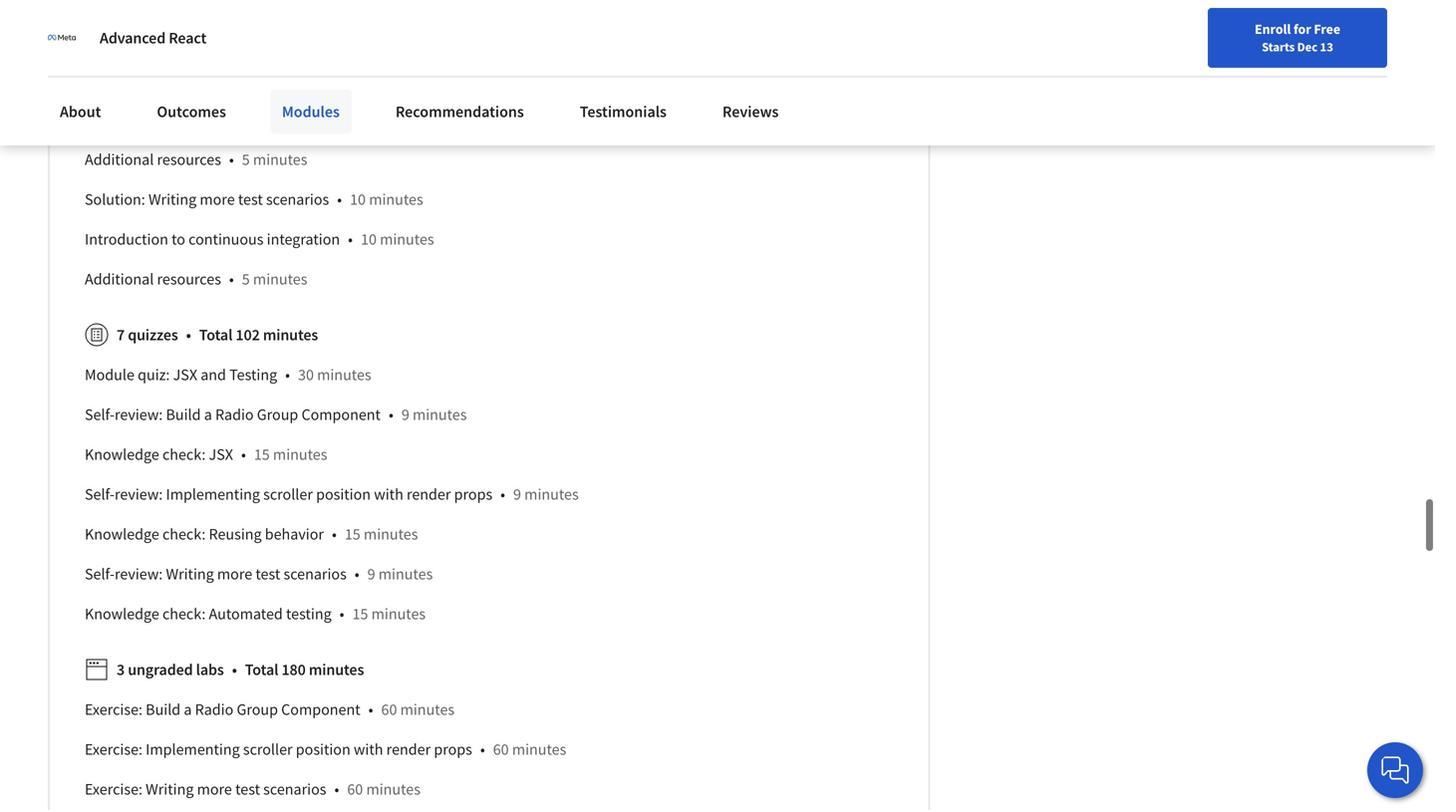 Task type: locate. For each thing, give the bounding box(es) containing it.
1 vertical spatial radio
[[195, 700, 234, 720]]

0 vertical spatial props
[[437, 110, 475, 130]]

1 vertical spatial group
[[237, 700, 278, 720]]

introduction
[[85, 230, 168, 249]]

build up knowledge check: jsx • 15 minutes
[[166, 405, 201, 425]]

1 vertical spatial additional
[[85, 150, 154, 170]]

radio
[[215, 405, 254, 425], [195, 700, 234, 720]]

more up continuous
[[200, 190, 235, 210]]

radio down "labs"
[[195, 700, 234, 720]]

scenarios
[[266, 190, 329, 210], [284, 565, 347, 584], [263, 780, 326, 800]]

scenarios down exercise: implementing scroller position with render props • 60 minutes
[[263, 780, 326, 800]]

2 vertical spatial scroller
[[243, 740, 293, 760]]

1 vertical spatial solution:
[[85, 190, 145, 210]]

7 quizzes
[[117, 325, 178, 345]]

build down ungraded
[[146, 700, 181, 720]]

knowledge for knowledge check: reusing behavior
[[85, 525, 159, 545]]

check: up the 3 ungraded labs
[[162, 604, 206, 624]]

0 vertical spatial scenarios
[[266, 190, 329, 210]]

2 self- from the top
[[85, 485, 115, 505]]

test down exercise: build a radio group component • 60 minutes
[[235, 780, 260, 800]]

3 self- from the top
[[85, 565, 115, 584]]

1 5 from the top
[[242, 150, 250, 170]]

0 vertical spatial test
[[238, 190, 263, 210]]

15
[[278, 70, 294, 90], [254, 445, 270, 465], [345, 525, 361, 545], [352, 604, 368, 624]]

check: left reusing
[[162, 525, 206, 545]]

exercise: for exercise: implementing scroller position with render props
[[85, 740, 143, 760]]

build
[[166, 405, 201, 425], [146, 700, 181, 720]]

0 vertical spatial total
[[199, 325, 233, 345]]

about
[[60, 102, 101, 122]]

component
[[302, 405, 381, 425], [281, 700, 361, 720]]

test
[[238, 190, 263, 210], [256, 565, 280, 584], [235, 780, 260, 800]]

review: for implementing
[[115, 485, 163, 505]]

exercise: writing more test scenarios • 60 minutes
[[85, 780, 421, 800]]

additional up higher- at the top of page
[[85, 30, 154, 50]]

2 vertical spatial additional
[[85, 269, 154, 289]]

quiz:
[[138, 365, 170, 385]]

a up knowledge check: jsx • 15 minutes
[[204, 405, 212, 425]]

radio down module quiz: jsx and testing • 30 minutes
[[215, 405, 254, 425]]

0 vertical spatial knowledge
[[85, 445, 159, 465]]

knowledge
[[85, 445, 159, 465], [85, 525, 159, 545], [85, 604, 159, 624]]

1 vertical spatial a
[[184, 700, 192, 720]]

0 vertical spatial with
[[357, 110, 386, 130]]

and
[[201, 365, 226, 385]]

more down exercise: build a radio group component • 60 minutes
[[197, 780, 232, 800]]

with
[[357, 110, 386, 130], [374, 485, 404, 505], [354, 740, 383, 760]]

exercise: for exercise: writing more test scenarios
[[85, 780, 143, 800]]

1 horizontal spatial a
[[204, 405, 212, 425]]

2 knowledge from the top
[[85, 525, 159, 545]]

0 vertical spatial radio
[[215, 405, 254, 425]]

3 resources from the top
[[157, 269, 221, 289]]

0 horizontal spatial a
[[184, 700, 192, 720]]

resources down outcomes link
[[157, 150, 221, 170]]

10
[[496, 110, 512, 130], [350, 190, 366, 210], [361, 230, 377, 249]]

outcomes
[[157, 102, 226, 122]]

reviews
[[723, 102, 779, 122]]

2 vertical spatial more
[[197, 780, 232, 800]]

2 vertical spatial scenarios
[[263, 780, 326, 800]]

0 vertical spatial more
[[200, 190, 235, 210]]

order
[[134, 70, 170, 90]]

2 vertical spatial render
[[387, 740, 431, 760]]

more
[[200, 190, 235, 210], [217, 565, 252, 584], [197, 780, 232, 800]]

implementing up exercise: writing more test scenarios • 60 minutes on the bottom left
[[146, 740, 240, 760]]

2 vertical spatial review:
[[115, 565, 163, 584]]

review:
[[115, 405, 163, 425], [115, 485, 163, 505], [115, 565, 163, 584]]

2 additional from the top
[[85, 150, 154, 170]]

5 down introduction to continuous integration • 10 minutes
[[242, 269, 250, 289]]

resources down to
[[157, 269, 221, 289]]

additional resources • 5 minutes down outcomes link
[[85, 150, 307, 170]]

props
[[437, 110, 475, 130], [454, 485, 493, 505], [434, 740, 472, 760]]

1 vertical spatial review:
[[115, 485, 163, 505]]

3 exercise: from the top
[[85, 780, 143, 800]]

self- for self-review: writing more test scenarios
[[85, 565, 115, 584]]

2 additional resources • 5 minutes from the top
[[85, 269, 307, 289]]

implementing
[[149, 110, 243, 130], [166, 485, 260, 505], [146, 740, 240, 760]]

3 check: from the top
[[162, 604, 206, 624]]

self-
[[85, 405, 115, 425], [85, 485, 115, 505], [85, 565, 115, 584]]

1 vertical spatial self-
[[85, 485, 115, 505]]

labs
[[196, 660, 224, 680]]

jsx
[[173, 365, 197, 385], [209, 445, 233, 465]]

2 review: from the top
[[115, 485, 163, 505]]

dec
[[1298, 39, 1318, 55]]

a
[[204, 405, 212, 425], [184, 700, 192, 720]]

solution: up introduction
[[85, 190, 145, 210]]

check: for reusing
[[162, 525, 206, 545]]

scroller for exercise:
[[243, 740, 293, 760]]

group
[[257, 405, 298, 425], [237, 700, 278, 720]]

total for total 180 minutes
[[245, 660, 279, 680]]

component up exercise: implementing scroller position with render props • 60 minutes
[[281, 700, 361, 720]]

1 exercise: from the top
[[85, 700, 143, 720]]

behavior
[[265, 525, 324, 545]]

position
[[299, 110, 353, 130], [316, 485, 371, 505], [296, 740, 351, 760]]

2 vertical spatial test
[[235, 780, 260, 800]]

ungraded
[[128, 660, 193, 680]]

0 vertical spatial resources
[[157, 30, 221, 50]]

15 up the modules on the top left of page
[[278, 70, 294, 90]]

scroller down higher-order components • 15 minutes on the left top of page
[[246, 110, 295, 130]]

0 vertical spatial 5
[[242, 150, 250, 170]]

3 ungraded labs
[[117, 660, 224, 680]]

0 horizontal spatial total
[[199, 325, 233, 345]]

group down testing
[[257, 405, 298, 425]]

scenarios for exercise: writing more test scenarios
[[263, 780, 326, 800]]

2 horizontal spatial 60
[[493, 740, 509, 760]]

test up knowledge check: automated testing • 15 minutes
[[256, 565, 280, 584]]

2 vertical spatial 60
[[347, 780, 363, 800]]

3 knowledge from the top
[[85, 604, 159, 624]]

1 self- from the top
[[85, 405, 115, 425]]

writing
[[149, 190, 197, 210], [166, 565, 214, 584], [146, 780, 194, 800]]

0 vertical spatial position
[[299, 110, 353, 130]]

15 right testing
[[352, 604, 368, 624]]

•
[[265, 70, 270, 90], [483, 110, 488, 130], [229, 150, 234, 170], [337, 190, 342, 210], [348, 230, 353, 249], [229, 269, 234, 289], [186, 325, 191, 345], [285, 365, 290, 385], [389, 405, 394, 425], [241, 445, 246, 465], [501, 485, 506, 505], [332, 525, 337, 545], [355, 565, 360, 584], [340, 604, 345, 624], [232, 660, 237, 680], [369, 700, 373, 720], [480, 740, 485, 760], [334, 780, 339, 800]]

advanced
[[100, 28, 166, 48]]

additional resources • 5 minutes down to
[[85, 269, 307, 289]]

0 vertical spatial solution:
[[85, 110, 145, 130]]

scroller
[[246, 110, 295, 130], [263, 485, 313, 505], [243, 740, 293, 760]]

module
[[85, 365, 135, 385]]

1 horizontal spatial 60
[[381, 700, 397, 720]]

with for solution: implementing scroller position with render props
[[357, 110, 386, 130]]

component down 30
[[302, 405, 381, 425]]

scenarios up integration
[[266, 190, 329, 210]]

additional resources • 5 minutes
[[85, 150, 307, 170], [85, 269, 307, 289]]

2 vertical spatial with
[[354, 740, 383, 760]]

1 horizontal spatial jsx
[[209, 445, 233, 465]]

scenarios up testing
[[284, 565, 347, 584]]

2 vertical spatial resources
[[157, 269, 221, 289]]

1 vertical spatial jsx
[[209, 445, 233, 465]]

components
[[173, 70, 257, 90]]

self-review: build a radio group component • 9 minutes
[[85, 405, 467, 425]]

1 additional from the top
[[85, 30, 154, 50]]

1 vertical spatial 5
[[242, 269, 250, 289]]

1 review: from the top
[[115, 405, 163, 425]]

reusing
[[209, 525, 262, 545]]

check:
[[162, 445, 206, 465], [162, 525, 206, 545], [162, 604, 206, 624]]

3 review: from the top
[[115, 565, 163, 584]]

1 vertical spatial scenarios
[[284, 565, 347, 584]]

scenarios for solution: writing more test scenarios
[[266, 190, 329, 210]]

1 solution: from the top
[[85, 110, 145, 130]]

2 vertical spatial props
[[434, 740, 472, 760]]

implementing for solution:
[[149, 110, 243, 130]]

modules
[[282, 102, 340, 122]]

0 horizontal spatial jsx
[[173, 365, 197, 385]]

2 vertical spatial writing
[[146, 780, 194, 800]]

scroller down exercise: build a radio group component • 60 minutes
[[243, 740, 293, 760]]

1 vertical spatial knowledge
[[85, 525, 159, 545]]

2 resources from the top
[[157, 150, 221, 170]]

minutes
[[297, 70, 351, 90], [515, 110, 569, 130], [253, 150, 307, 170], [369, 190, 423, 210], [380, 230, 434, 249], [253, 269, 307, 289], [263, 325, 318, 345], [317, 365, 371, 385], [413, 405, 467, 425], [273, 445, 327, 465], [525, 485, 579, 505], [364, 525, 418, 545], [379, 565, 433, 584], [372, 604, 426, 624], [309, 660, 364, 680], [400, 700, 455, 720], [512, 740, 567, 760], [366, 780, 421, 800]]

show notifications image
[[1204, 25, 1228, 49]]

• total 102 minutes
[[186, 325, 318, 345]]

knowledge check: jsx • 15 minutes
[[85, 445, 327, 465]]

0 vertical spatial 10
[[496, 110, 512, 130]]

0 vertical spatial jsx
[[173, 365, 197, 385]]

2 exercise: from the top
[[85, 740, 143, 760]]

2 vertical spatial exercise:
[[85, 780, 143, 800]]

introduction to continuous integration • 10 minutes
[[85, 230, 434, 249]]

testimonials
[[580, 102, 667, 122]]

0 vertical spatial exercise:
[[85, 700, 143, 720]]

jsx down self-review: build a radio group component • 9 minutes
[[209, 445, 233, 465]]

solution: implementing scroller position with render props • 10 minutes
[[85, 110, 569, 130]]

meta image
[[48, 24, 76, 52]]

continuous
[[189, 230, 264, 249]]

review: down knowledge check: jsx • 15 minutes
[[115, 485, 163, 505]]

1 vertical spatial check:
[[162, 525, 206, 545]]

0 vertical spatial check:
[[162, 445, 206, 465]]

resources
[[157, 30, 221, 50], [157, 150, 221, 170], [157, 269, 221, 289]]

2 check: from the top
[[162, 525, 206, 545]]

5
[[242, 150, 250, 170], [242, 269, 250, 289]]

1 vertical spatial component
[[281, 700, 361, 720]]

1 horizontal spatial total
[[245, 660, 279, 680]]

0 vertical spatial render
[[389, 110, 434, 130]]

a down the 3 ungraded labs
[[184, 700, 192, 720]]

0 vertical spatial 9
[[402, 405, 410, 425]]

implementing down components
[[149, 110, 243, 130]]

2 vertical spatial implementing
[[146, 740, 240, 760]]

solution: for solution: writing more test scenarios
[[85, 190, 145, 210]]

advanced react
[[100, 28, 207, 48]]

knowledge check: automated testing • 15 minutes
[[85, 604, 426, 624]]

additional
[[85, 30, 154, 50], [85, 150, 154, 170], [85, 269, 154, 289]]

coursera image
[[24, 16, 151, 48]]

2 solution: from the top
[[85, 190, 145, 210]]

0 vertical spatial component
[[302, 405, 381, 425]]

0 vertical spatial group
[[257, 405, 298, 425]]

0 vertical spatial additional resources • 5 minutes
[[85, 150, 307, 170]]

review: down quiz:
[[115, 405, 163, 425]]

1 vertical spatial total
[[245, 660, 279, 680]]

knowledge for knowledge check: jsx
[[85, 445, 159, 465]]

1 check: from the top
[[162, 445, 206, 465]]

resources up components
[[157, 30, 221, 50]]

more down reusing
[[217, 565, 252, 584]]

higher-order components • 15 minutes
[[85, 70, 351, 90]]

additional resources
[[85, 30, 221, 50]]

render
[[389, 110, 434, 130], [407, 485, 451, 505], [387, 740, 431, 760]]

• total 180 minutes
[[232, 660, 364, 680]]

2 vertical spatial position
[[296, 740, 351, 760]]

jsx for check:
[[209, 445, 233, 465]]

jsx left and
[[173, 365, 197, 385]]

outcomes link
[[145, 90, 238, 134]]

1 vertical spatial additional resources • 5 minutes
[[85, 269, 307, 289]]

implementing down knowledge check: jsx • 15 minutes
[[166, 485, 260, 505]]

0 horizontal spatial 9
[[368, 565, 375, 584]]

integration
[[267, 230, 340, 249]]

60
[[381, 700, 397, 720], [493, 740, 509, 760], [347, 780, 363, 800]]

react
[[169, 28, 207, 48]]

0 vertical spatial scroller
[[246, 110, 295, 130]]

total
[[199, 325, 233, 345], [245, 660, 279, 680]]

additional down "about"
[[85, 150, 154, 170]]

scroller up behavior
[[263, 485, 313, 505]]

solution: down higher- at the top of page
[[85, 110, 145, 130]]

7
[[117, 325, 125, 345]]

1 vertical spatial 9
[[513, 485, 521, 505]]

exercise:
[[85, 700, 143, 720], [85, 740, 143, 760], [85, 780, 143, 800]]

0 vertical spatial 60
[[381, 700, 397, 720]]

enroll for free starts dec 13
[[1255, 20, 1341, 55]]

0 vertical spatial additional
[[85, 30, 154, 50]]

group down • total 180 minutes
[[237, 700, 278, 720]]

2 vertical spatial knowledge
[[85, 604, 159, 624]]

2 vertical spatial check:
[[162, 604, 206, 624]]

0 vertical spatial self-
[[85, 405, 115, 425]]

check: down and
[[162, 445, 206, 465]]

total left 180
[[245, 660, 279, 680]]

review: up 3
[[115, 565, 163, 584]]

0 vertical spatial build
[[166, 405, 201, 425]]

self- for self-review: build a radio group component
[[85, 405, 115, 425]]

menu item
[[1055, 20, 1183, 85]]

testimonials link
[[568, 90, 679, 134]]

test up introduction to continuous integration • 10 minutes
[[238, 190, 263, 210]]

solution:
[[85, 110, 145, 130], [85, 190, 145, 210]]

1 resources from the top
[[157, 30, 221, 50]]

0 vertical spatial review:
[[115, 405, 163, 425]]

5 up solution: writing more test scenarios • 10 minutes
[[242, 150, 250, 170]]

1 vertical spatial resources
[[157, 150, 221, 170]]

2 vertical spatial self-
[[85, 565, 115, 584]]

additional down introduction
[[85, 269, 154, 289]]

0 vertical spatial implementing
[[149, 110, 243, 130]]

1 vertical spatial exercise:
[[85, 740, 143, 760]]

2 horizontal spatial 9
[[513, 485, 521, 505]]

9
[[402, 405, 410, 425], [513, 485, 521, 505], [368, 565, 375, 584]]

to
[[172, 230, 185, 249]]

1 knowledge from the top
[[85, 445, 159, 465]]

testing
[[229, 365, 277, 385]]

0 vertical spatial writing
[[149, 190, 197, 210]]

1 horizontal spatial 9
[[402, 405, 410, 425]]

total left 102
[[199, 325, 233, 345]]



Task type: describe. For each thing, give the bounding box(es) containing it.
review: for build
[[115, 405, 163, 425]]

testing
[[286, 604, 332, 624]]

1 vertical spatial more
[[217, 565, 252, 584]]

total for total 102 minutes
[[199, 325, 233, 345]]

self-review: writing more test scenarios • 9 minutes
[[85, 565, 433, 584]]

15 down self-review: implementing scroller position with render props • 9 minutes
[[345, 525, 361, 545]]

writing for solution:
[[149, 190, 197, 210]]

3
[[117, 660, 125, 680]]

self- for self-review: implementing scroller position with render props
[[85, 485, 115, 505]]

2 vertical spatial 10
[[361, 230, 377, 249]]

1 vertical spatial writing
[[166, 565, 214, 584]]

chat with us image
[[1380, 755, 1412, 787]]

30
[[298, 365, 314, 385]]

2 5 from the top
[[242, 269, 250, 289]]

free
[[1314, 20, 1341, 38]]

0 horizontal spatial 60
[[347, 780, 363, 800]]

check: for automated
[[162, 604, 206, 624]]

15 down self-review: build a radio group component • 9 minutes
[[254, 445, 270, 465]]

1 vertical spatial build
[[146, 700, 181, 720]]

writing for exercise:
[[146, 780, 194, 800]]

1 vertical spatial with
[[374, 485, 404, 505]]

exercise: for exercise: build a radio group component
[[85, 700, 143, 720]]

1 additional resources • 5 minutes from the top
[[85, 150, 307, 170]]

reviews link
[[711, 90, 791, 134]]

102
[[236, 325, 260, 345]]

render for exercise: implementing scroller position with render props
[[387, 740, 431, 760]]

with for exercise: implementing scroller position with render props
[[354, 740, 383, 760]]

enroll
[[1255, 20, 1291, 38]]

1 vertical spatial render
[[407, 485, 451, 505]]

1 vertical spatial scroller
[[263, 485, 313, 505]]

props for solution: implementing scroller position with render props
[[437, 110, 475, 130]]

self-review: implementing scroller position with render props • 9 minutes
[[85, 485, 579, 505]]

quizzes
[[128, 325, 178, 345]]

exercise: implementing scroller position with render props • 60 minutes
[[85, 740, 567, 760]]

1 vertical spatial position
[[316, 485, 371, 505]]

test for exercise: writing more test scenarios
[[235, 780, 260, 800]]

1 vertical spatial props
[[454, 485, 493, 505]]

more for exercise:
[[197, 780, 232, 800]]

scroller for solution:
[[246, 110, 295, 130]]

recommendations link
[[384, 90, 536, 134]]

test for solution: writing more test scenarios
[[238, 190, 263, 210]]

check: for jsx
[[162, 445, 206, 465]]

1 vertical spatial test
[[256, 565, 280, 584]]

props for exercise: implementing scroller position with render props
[[434, 740, 472, 760]]

1 vertical spatial implementing
[[166, 485, 260, 505]]

starts
[[1262, 39, 1295, 55]]

jsx for quiz:
[[173, 365, 197, 385]]

13
[[1321, 39, 1334, 55]]

implementing for exercise:
[[146, 740, 240, 760]]

1 vertical spatial 10
[[350, 190, 366, 210]]

1 vertical spatial 60
[[493, 740, 509, 760]]

knowledge for knowledge check: automated testing
[[85, 604, 159, 624]]

about link
[[48, 90, 113, 134]]

recommendations
[[396, 102, 524, 122]]

exercise: build a radio group component • 60 minutes
[[85, 700, 455, 720]]

more for solution:
[[200, 190, 235, 210]]

solution: for solution: implementing scroller position with render props
[[85, 110, 145, 130]]

higher-
[[85, 70, 134, 90]]

solution: writing more test scenarios • 10 minutes
[[85, 190, 423, 210]]

module quiz: jsx and testing • 30 minutes
[[85, 365, 371, 385]]

knowledge check: reusing behavior • 15 minutes
[[85, 525, 418, 545]]

3 additional from the top
[[85, 269, 154, 289]]

0 vertical spatial a
[[204, 405, 212, 425]]

180
[[282, 660, 306, 680]]

modules link
[[270, 90, 352, 134]]

review: for writing
[[115, 565, 163, 584]]

position for exercise: implementing scroller position with render props
[[296, 740, 351, 760]]

render for solution: implementing scroller position with render props
[[389, 110, 434, 130]]

automated
[[209, 604, 283, 624]]

2 vertical spatial 9
[[368, 565, 375, 584]]

position for solution: implementing scroller position with render props
[[299, 110, 353, 130]]

for
[[1294, 20, 1312, 38]]



Task type: vqa. For each thing, say whether or not it's contained in the screenshot.
the top Engineering
no



